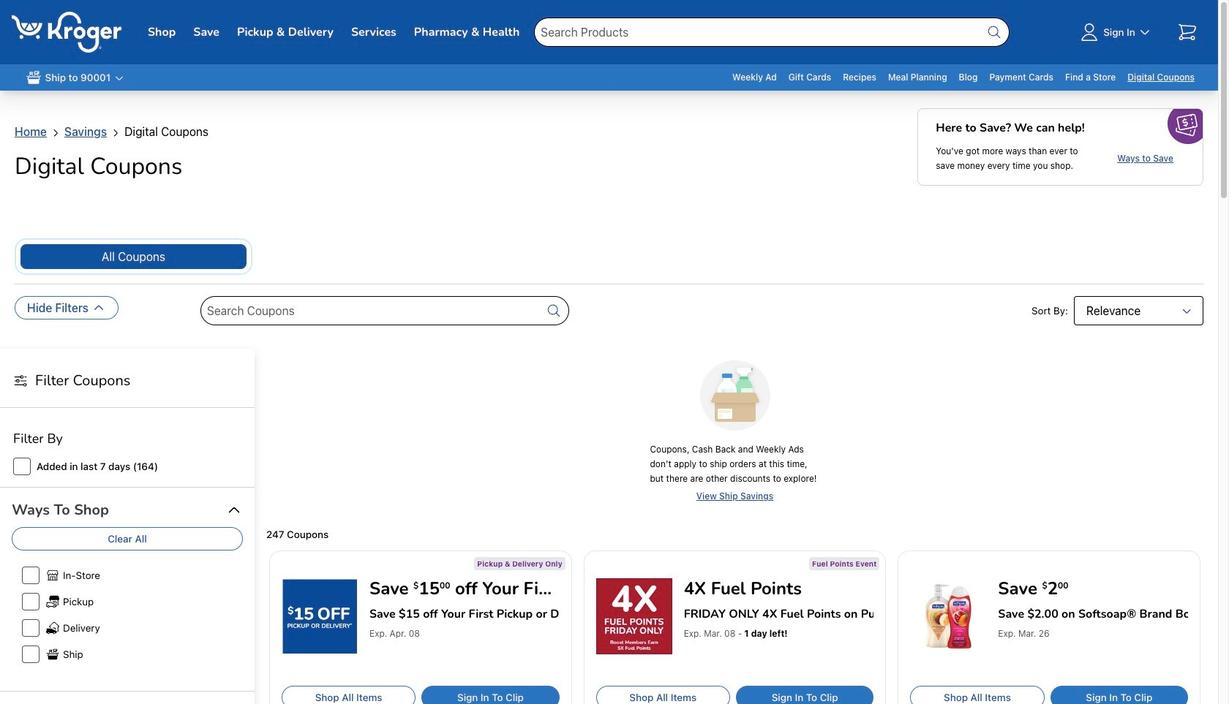 Task type: locate. For each thing, give the bounding box(es) containing it.
None checkbox
[[13, 458, 31, 476], [22, 620, 40, 637], [13, 458, 31, 476], [22, 620, 40, 637]]

tab list
[[15, 239, 252, 275]]

Search Coupons search field
[[201, 297, 540, 326]]

None search field
[[534, 0, 1010, 64]]

None checkbox
[[22, 567, 40, 585], [22, 593, 40, 611], [22, 646, 40, 664], [22, 567, 40, 585], [22, 593, 40, 611], [22, 646, 40, 664]]

collapse the ways to shop filter element
[[12, 500, 109, 522]]

collapsible image
[[91, 301, 106, 316]]

account menu image
[[1078, 20, 1101, 44]]



Task type: describe. For each thing, give the bounding box(es) containing it.
friday only 4x fuel points on purchases on 3/8 excluding gift cards, boost members get 5x! image
[[596, 579, 672, 655]]

kroger logo image
[[12, 12, 121, 53]]

Search search field
[[534, 18, 1010, 47]]

save $15 off your first pickup or delivery order of $75 or more where available image
[[282, 580, 358, 655]]

search image
[[986, 23, 1003, 41]]

you've got more ways than ever to save money every time you shop. element
[[936, 144, 1083, 173]]

save $2.00 on softsoap® brand body wash image
[[911, 579, 987, 655]]

here to save? we can help! element
[[936, 121, 1085, 138]]

search coupons image
[[545, 303, 563, 320]]

save $2.00 element
[[998, 578, 1183, 601]]

save $15.00 off your first pickup or delivery order of $75.00 or more where available element
[[370, 578, 793, 601]]



Task type: vqa. For each thing, say whether or not it's contained in the screenshot.
Snap E B T eligible item element
no



